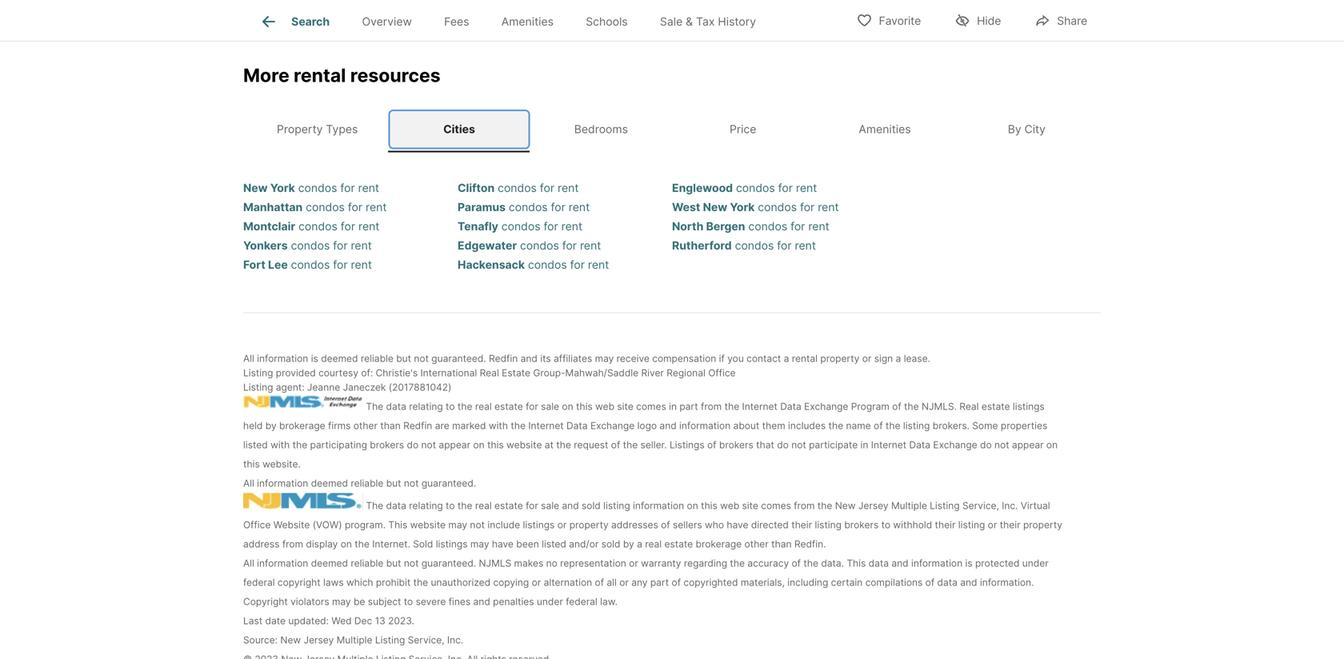 Task type: vqa. For each thing, say whether or not it's contained in the screenshot.
Clifton condos for rent condos
yes



Task type: describe. For each thing, give the bounding box(es) containing it.
share button
[[1021, 4, 1101, 36]]

violators
[[291, 596, 329, 608]]

includes
[[788, 420, 826, 432]]

rent up manhattan condos for rent
[[358, 181, 379, 195]]

1 horizontal spatial york
[[730, 200, 755, 214]]

0 vertical spatial this
[[388, 519, 408, 531]]

1 vertical spatial rental
[[792, 353, 818, 364]]

site inside the data relating to the real estate for sale and sold listing information on this web site comes from the new jersey multiple listing service, inc. virtual office website (vow) program. this website may not include listings or property addresses of sellers who have directed their listing brokers to withhold their listing or their property address from display on the internet. sold listings may have been listed and/or sold by a real estate brokerage other than redfin. all information deemed reliable but not guaranteed. njmls makes no representation or warranty regarding the accuracy of the data. this data and information is protected under federal copyright laws which prohibit the unauthorized copying or alternation of all or any part of copyrighted materials, including certain compilations of data and information. copyright violators may be subject to severe fines and penalties under federal law.
[[742, 500, 759, 512]]

copyrighted
[[684, 577, 738, 588]]

yonkers
[[243, 239, 288, 252]]

search
[[291, 15, 330, 28]]

not up "christie's"
[[414, 353, 429, 364]]

2023.
[[388, 615, 414, 627]]

may left be
[[332, 596, 351, 608]]

2 vertical spatial exchange
[[934, 439, 978, 451]]

brokers inside the data relating to the real estate for sale and sold listing information on this web site comes from the new jersey multiple listing service, inc. virtual office website (vow) program. this website may not include listings or property addresses of sellers who have directed their listing brokers to withhold their listing or their property address from display on the internet. sold listings may have been listed and/or sold by a real estate brokerage other than redfin. all information deemed reliable but not guaranteed. njmls makes no representation or warranty regarding the accuracy of the data. this data and information is protected under federal copyright laws which prohibit the unauthorized copying or alternation of all or any part of copyrighted materials, including certain compilations of data and information. copyright violators may be subject to severe fines and penalties under federal law.
[[845, 519, 879, 531]]

0 horizontal spatial with
[[271, 439, 290, 451]]

directed
[[751, 519, 789, 531]]

1 horizontal spatial federal
[[566, 596, 598, 608]]

of right "compilations"
[[926, 577, 935, 588]]

all
[[607, 577, 617, 588]]

some
[[973, 420, 998, 432]]

representation
[[560, 558, 627, 569]]

river
[[641, 367, 664, 379]]

2 their from the left
[[935, 519, 956, 531]]

sale & tax history tab
[[644, 2, 772, 41]]

condos for englewood condos for rent
[[736, 181, 775, 195]]

for down yonkers condos for rent
[[333, 258, 348, 272]]

the right marked
[[511, 420, 526, 432]]

favorite button
[[843, 4, 935, 36]]

the up unauthorized
[[458, 500, 473, 512]]

rental inside heading
[[294, 64, 346, 86]]

bergen
[[706, 219, 746, 233]]

hide button
[[941, 4, 1015, 36]]

property types
[[277, 122, 358, 136]]

sale
[[660, 15, 683, 28]]

0 horizontal spatial exchange
[[591, 420, 635, 432]]

0 horizontal spatial is
[[311, 353, 318, 364]]

but inside the data relating to the real estate for sale on this web site comes in part from the internet data exchange program of the njmls. real estate listings held by brokerage firms other than redfin are marked with the internet data exchange logo and information about them includes the name of the listing brokers. some properties listed with the participating brokers do not appear on this website at the request of the seller. listings of brokers that do not participate in internet data exchange do not appear on this website. all information deemed reliable but not guaranteed.
[[386, 478, 401, 489]]

data up internet.
[[386, 500, 406, 512]]

sale for and
[[541, 500, 559, 512]]

for down 'north bergen condos for rent'
[[777, 239, 792, 252]]

1 horizontal spatial sold
[[602, 538, 621, 550]]

search link
[[259, 12, 330, 31]]

listing inside the data relating to the real estate for sale and sold listing information on this web site comes from the new jersey multiple listing service, inc. virtual office website (vow) program. this website may not include listings or property addresses of sellers who have directed their listing brokers to withhold their listing or their property address from display on the internet. sold listings may have been listed and/or sold by a real estate brokerage other than redfin. all information deemed reliable but not guaranteed. njmls makes no representation or warranty regarding the accuracy of the data. this data and information is protected under federal copyright laws which prohibit the unauthorized copying or alternation of all or any part of copyrighted materials, including certain compilations of data and information. copyright violators may be subject to severe fines and penalties under federal law.
[[930, 500, 960, 512]]

but inside the data relating to the real estate for sale and sold listing information on this web site comes from the new jersey multiple listing service, inc. virtual office website (vow) program. this website may not include listings or property addresses of sellers who have directed their listing brokers to withhold their listing or their property address from display on the internet. sold listings may have been listed and/or sold by a real estate brokerage other than redfin. all information deemed reliable but not guaranteed. njmls makes no representation or warranty regarding the accuracy of the data. this data and information is protected under federal copyright laws which prohibit the unauthorized copying or alternation of all or any part of copyrighted materials, including certain compilations of data and information. copyright violators may be subject to severe fines and penalties under federal law.
[[386, 558, 401, 569]]

jersey inside the data relating to the real estate for sale and sold listing information on this web site comes from the new jersey multiple listing service, inc. virtual office website (vow) program. this website may not include listings or property addresses of sellers who have directed their listing brokers to withhold their listing or their property address from display on the internet. sold listings may have been listed and/or sold by a real estate brokerage other than redfin. all information deemed reliable but not guaranteed. njmls makes no representation or warranty regarding the accuracy of the data. this data and information is protected under federal copyright laws which prohibit the unauthorized copying or alternation of all or any part of copyrighted materials, including certain compilations of data and information. copyright violators may be subject to severe fines and penalties under federal law.
[[859, 500, 889, 512]]

1 horizontal spatial property
[[821, 353, 860, 364]]

been
[[516, 538, 539, 550]]

condos for clifton condos for rent
[[498, 181, 537, 195]]

not down are
[[421, 439, 436, 451]]

website
[[273, 519, 310, 531]]

are
[[435, 420, 450, 432]]

of left all on the left bottom of page
[[595, 577, 604, 588]]

for up tenafly condos for rent
[[551, 200, 566, 214]]

for down west new york condos for rent
[[791, 219, 805, 233]]

to left withhold
[[882, 519, 891, 531]]

redfin.
[[795, 538, 826, 550]]

new york condos for rent
[[243, 181, 379, 195]]

for up edgewater condos for rent
[[544, 219, 558, 233]]

1 do from the left
[[407, 439, 419, 451]]

mahwah/saddle
[[565, 367, 639, 379]]

1 horizontal spatial brokers
[[719, 439, 754, 451]]

condos up manhattan condos for rent
[[298, 181, 337, 195]]

new up manhattan
[[243, 181, 268, 195]]

of down warranty on the bottom of page
[[672, 577, 681, 588]]

the down the redfin.
[[804, 558, 819, 569]]

not down includes
[[792, 439, 807, 451]]

office inside listing provided courtesy of: christie's international real estate group-mahwah/saddle river regional office listing agent: jeanne janeczek (2017881042)
[[708, 367, 736, 379]]

fort lee condos for rent
[[243, 258, 372, 272]]

0 horizontal spatial york
[[270, 181, 295, 195]]

condos for edgewater condos for rent
[[520, 239, 559, 252]]

rent for clifton condos for rent
[[558, 181, 579, 195]]

and down the 'protected' on the bottom of the page
[[961, 577, 978, 588]]

its
[[540, 353, 551, 364]]

of up including
[[792, 558, 801, 569]]

1 horizontal spatial this
[[847, 558, 866, 569]]

rent for englewood condos for rent
[[796, 181, 817, 195]]

may up the mahwah/saddle
[[595, 353, 614, 364]]

part inside the data relating to the real estate for sale on this web site comes in part from the internet data exchange program of the njmls. real estate listings held by brokerage firms other than redfin are marked with the internet data exchange logo and information about them includes the name of the listing brokers. some properties listed with the participating brokers do not appear on this website at the request of the seller. listings of brokers that do not participate in internet data exchange do not appear on this website. all information deemed reliable but not guaranteed.
[[680, 401, 698, 412]]

guaranteed. inside the data relating to the real estate for sale and sold listing information on this web site comes from the new jersey multiple listing service, inc. virtual office website (vow) program. this website may not include listings or property addresses of sellers who have directed their listing brokers to withhold their listing or their property address from display on the internet. sold listings may have been listed and/or sold by a real estate brokerage other than redfin. all information deemed reliable but not guaranteed. njmls makes no representation or warranty regarding the accuracy of the data. this data and information is protected under federal copyright laws which prohibit the unauthorized copying or alternation of all or any part of copyrighted materials, including certain compilations of data and information. copyright violators may be subject to severe fines and penalties under federal law.
[[422, 558, 476, 569]]

may up njmls
[[470, 538, 489, 550]]

the up the redfin.
[[818, 500, 833, 512]]

2 appear from the left
[[1012, 439, 1044, 451]]

no
[[546, 558, 558, 569]]

paramus
[[458, 200, 506, 214]]

rent for yonkers condos for rent
[[351, 239, 372, 252]]

resources
[[350, 64, 441, 86]]

listing up the 'protected' on the bottom of the page
[[959, 519, 985, 531]]

of right request
[[611, 439, 621, 451]]

fort
[[243, 258, 266, 272]]

for up manhattan condos for rent
[[340, 181, 355, 195]]

favorite
[[879, 14, 921, 28]]

program
[[851, 401, 890, 412]]

estate up some
[[982, 401, 1010, 412]]

listing up the redfin.
[[815, 519, 842, 531]]

real for include
[[475, 500, 492, 512]]

rent down yonkers condos for rent
[[351, 258, 372, 272]]

njmls
[[479, 558, 512, 569]]

is inside the data relating to the real estate for sale and sold listing information on this web site comes from the new jersey multiple listing service, inc. virtual office website (vow) program. this website may not include listings or property addresses of sellers who have directed their listing brokers to withhold their listing or their property address from display on the internet. sold listings may have been listed and/or sold by a real estate brokerage other than redfin. all information deemed reliable but not guaranteed. njmls makes no representation or warranty regarding the accuracy of the data. this data and information is protected under federal copyright laws which prohibit the unauthorized copying or alternation of all or any part of copyrighted materials, including certain compilations of data and information. copyright violators may be subject to severe fines and penalties under federal law.
[[966, 558, 973, 569]]

on down group- in the bottom left of the page
[[562, 401, 574, 412]]

seller.
[[641, 439, 667, 451]]

date
[[265, 615, 286, 627]]

1 horizontal spatial a
[[784, 353, 789, 364]]

0 vertical spatial data
[[781, 401, 802, 412]]

13
[[375, 615, 386, 627]]

multiple inside the data relating to the real estate for sale and sold listing information on this web site comes from the new jersey multiple listing service, inc. virtual office website (vow) program. this website may not include listings or property addresses of sellers who have directed their listing brokers to withhold their listing or their property address from display on the internet. sold listings may have been listed and/or sold by a real estate brokerage other than redfin. all information deemed reliable but not guaranteed. njmls makes no representation or warranty regarding the accuracy of the data. this data and information is protected under federal copyright laws which prohibit the unauthorized copying or alternation of all or any part of copyrighted materials, including certain compilations of data and information. copyright violators may be subject to severe fines and penalties under federal law.
[[892, 500, 927, 512]]

listing left provided
[[243, 367, 273, 379]]

on down marked
[[473, 439, 485, 451]]

sale for on
[[541, 401, 559, 412]]

or up the 'protected' on the bottom of the page
[[988, 519, 997, 531]]

the left seller.
[[623, 439, 638, 451]]

logo
[[638, 420, 657, 432]]

or left sign
[[863, 353, 872, 364]]

if
[[719, 353, 725, 364]]

this left website.
[[243, 458, 260, 470]]

estate down sellers at right
[[665, 538, 693, 550]]

fees tab
[[428, 2, 486, 41]]

tab list containing property types
[[243, 106, 1101, 152]]

not down "sold"
[[404, 558, 419, 569]]

regarding
[[684, 558, 728, 569]]

1 vertical spatial have
[[492, 538, 514, 550]]

1 horizontal spatial exchange
[[804, 401, 849, 412]]

addresses
[[611, 519, 658, 531]]

englewood condos for rent
[[672, 181, 817, 195]]

a inside the data relating to the real estate for sale and sold listing information on this web site comes from the new jersey multiple listing service, inc. virtual office website (vow) program. this website may not include listings or property addresses of sellers who have directed their listing brokers to withhold their listing or their property address from display on the internet. sold listings may have been listed and/or sold by a real estate brokerage other than redfin. all information deemed reliable but not guaranteed. njmls makes no representation or warranty regarding the accuracy of the data. this data and information is protected under federal copyright laws which prohibit the unauthorized copying or alternation of all or any part of copyrighted materials, including certain compilations of data and information. copyright violators may be subject to severe fines and penalties under federal law.
[[637, 538, 643, 550]]

more
[[243, 64, 289, 86]]

deemed inside the data relating to the real estate for sale and sold listing information on this web site comes from the new jersey multiple listing service, inc. virtual office website (vow) program. this website may not include listings or property addresses of sellers who have directed their listing brokers to withhold their listing or their property address from display on the internet. sold listings may have been listed and/or sold by a real estate brokerage other than redfin. all information deemed reliable but not guaranteed. njmls makes no representation or warranty regarding the accuracy of the data. this data and information is protected under federal copyright laws which prohibit the unauthorized copying or alternation of all or any part of copyrighted materials, including certain compilations of data and information. copyright violators may be subject to severe fines and penalties under federal law.
[[311, 558, 348, 569]]

for up the montclair condos for rent
[[348, 200, 363, 214]]

(2017881042)
[[389, 382, 452, 393]]

the left njmls. at the right bottom of the page
[[904, 401, 919, 412]]

data up "compilations"
[[869, 558, 889, 569]]

for down edgewater condos for rent
[[570, 258, 585, 272]]

fees
[[444, 15, 469, 28]]

listings inside the data relating to the real estate for sale on this web site comes in part from the internet data exchange program of the njmls. real estate listings held by brokerage firms other than redfin are marked with the internet data exchange logo and information about them includes the name of the listing brokers. some properties listed with the participating brokers do not appear on this website at the request of the seller. listings of brokers that do not participate in internet data exchange do not appear on this website. all information deemed reliable but not guaranteed.
[[1013, 401, 1045, 412]]

0 horizontal spatial brokers
[[370, 439, 404, 451]]

for up hackensack condos for rent
[[562, 239, 577, 252]]

about
[[734, 420, 760, 432]]

sellers
[[673, 519, 702, 531]]

of right 'program'
[[893, 401, 902, 412]]

receive
[[617, 353, 650, 364]]

listed inside the data relating to the real estate for sale and sold listing information on this web site comes from the new jersey multiple listing service, inc. virtual office website (vow) program. this website may not include listings or property addresses of sellers who have directed their listing brokers to withhold their listing or their property address from display on the internet. sold listings may have been listed and/or sold by a real estate brokerage other than redfin. all information deemed reliable but not guaranteed. njmls makes no representation or warranty regarding the accuracy of the data. this data and information is protected under federal copyright laws which prohibit the unauthorized copying or alternation of all or any part of copyrighted materials, including certain compilations of data and information. copyright violators may be subject to severe fines and penalties under federal law.
[[542, 538, 567, 550]]

condos down yonkers condos for rent
[[291, 258, 330, 272]]

hide
[[977, 14, 1001, 28]]

0 vertical spatial in
[[669, 401, 677, 412]]

the down 'program'
[[886, 420, 901, 432]]

property
[[277, 122, 323, 136]]

the right at at the left
[[556, 439, 571, 451]]

of right the listings
[[708, 439, 717, 451]]

group-
[[533, 367, 565, 379]]

display
[[306, 538, 338, 550]]

not up "sold"
[[404, 478, 419, 489]]

for inside the data relating to the real estate for sale on this web site comes in part from the internet data exchange program of the njmls. real estate listings held by brokerage firms other than redfin are marked with the internet data exchange logo and information about them includes the name of the listing brokers. some properties listed with the participating brokers do not appear on this website at the request of the seller. listings of brokers that do not participate in internet data exchange do not appear on this website. all information deemed reliable but not guaranteed.
[[526, 401, 538, 412]]

by city tab
[[956, 109, 1098, 149]]

from inside the data relating to the real estate for sale on this web site comes in part from the internet data exchange program of the njmls. real estate listings held by brokerage firms other than redfin are marked with the internet data exchange logo and information about them includes the name of the listing brokers. some properties listed with the participating brokers do not appear on this website at the request of the seller. listings of brokers that do not participate in internet data exchange do not appear on this website. all information deemed reliable but not guaranteed.
[[701, 401, 722, 412]]

or up any
[[629, 558, 639, 569]]

information down withhold
[[912, 558, 963, 569]]

2 vertical spatial data
[[910, 439, 931, 451]]

types
[[326, 122, 358, 136]]

than inside the data relating to the real estate for sale and sold listing information on this web site comes from the new jersey multiple listing service, inc. virtual office website (vow) program. this website may not include listings or property addresses of sellers who have directed their listing brokers to withhold their listing or their property address from display on the internet. sold listings may have been listed and/or sold by a real estate brokerage other than redfin. all information deemed reliable but not guaranteed. njmls makes no representation or warranty regarding the accuracy of the data. this data and information is protected under federal copyright laws which prohibit the unauthorized copying or alternation of all or any part of copyrighted materials, including certain compilations of data and information. copyright violators may be subject to severe fines and penalties under federal law.
[[772, 538, 792, 550]]

janeczek
[[343, 382, 386, 393]]

may left include
[[449, 519, 467, 531]]

and up and/or
[[562, 500, 579, 512]]

data right "compilations"
[[938, 577, 958, 588]]

alternation
[[544, 577, 592, 588]]

information up addresses
[[633, 500, 684, 512]]

warranty
[[641, 558, 681, 569]]

to up unauthorized
[[446, 500, 455, 512]]

price
[[730, 122, 757, 136]]

deemed inside the data relating to the real estate for sale on this web site comes in part from the internet data exchange program of the njmls. real estate listings held by brokerage firms other than redfin are marked with the internet data exchange logo and information about them includes the name of the listing brokers. some properties listed with the participating brokers do not appear on this website at the request of the seller. listings of brokers that do not participate in internet data exchange do not appear on this website. all information deemed reliable but not guaranteed.
[[311, 478, 348, 489]]

2 vertical spatial internet
[[871, 439, 907, 451]]

accuracy
[[748, 558, 789, 569]]

1 horizontal spatial have
[[727, 519, 749, 531]]

address
[[243, 538, 280, 550]]

name
[[846, 420, 871, 432]]

for down manhattan condos for rent
[[341, 219, 355, 233]]

relating for than
[[409, 401, 443, 412]]

1 vertical spatial amenities tab
[[814, 109, 956, 149]]

information up the listings
[[680, 420, 731, 432]]

not down some
[[995, 439, 1010, 451]]

office inside the data relating to the real estate for sale and sold listing information on this web site comes from the new jersey multiple listing service, inc. virtual office website (vow) program. this website may not include listings or property addresses of sellers who have directed their listing brokers to withhold their listing or their property address from display on the internet. sold listings may have been listed and/or sold by a real estate brokerage other than redfin. all information deemed reliable but not guaranteed. njmls makes no representation or warranty regarding the accuracy of the data. this data and information is protected under federal copyright laws which prohibit the unauthorized copying or alternation of all or any part of copyrighted materials, including certain compilations of data and information. copyright violators may be subject to severe fines and penalties under federal law.
[[243, 519, 271, 531]]

rent down west new york condos for rent
[[809, 219, 830, 233]]

on up sellers at right
[[687, 500, 698, 512]]

1 vertical spatial data
[[567, 420, 588, 432]]

north bergen condos for rent
[[672, 219, 830, 233]]

the up participate at right
[[829, 420, 844, 432]]

the down program.
[[355, 538, 370, 550]]

1 horizontal spatial with
[[489, 420, 508, 432]]

0 horizontal spatial listings
[[436, 538, 468, 550]]

be
[[354, 596, 365, 608]]

international
[[421, 367, 477, 379]]

estate down listing provided courtesy of: christie's international real estate group-mahwah/saddle river regional office listing agent: jeanne janeczek (2017881042)
[[495, 401, 523, 412]]

2 horizontal spatial a
[[896, 353, 901, 364]]

this inside the data relating to the real estate for sale and sold listing information on this web site comes from the new jersey multiple listing service, inc. virtual office website (vow) program. this website may not include listings or property addresses of sellers who have directed their listing brokers to withhold their listing or their property address from display on the internet. sold listings may have been listed and/or sold by a real estate brokerage other than redfin. all information deemed reliable but not guaranteed. njmls makes no representation or warranty regarding the accuracy of the data. this data and information is protected under federal copyright laws which prohibit the unauthorized copying or alternation of all or any part of copyrighted materials, including certain compilations of data and information. copyright violators may be subject to severe fines and penalties under federal law.
[[701, 500, 718, 512]]

website inside the data relating to the real estate for sale and sold listing information on this web site comes from the new jersey multiple listing service, inc. virtual office website (vow) program. this website may not include listings or property addresses of sellers who have directed their listing brokers to withhold their listing or their property address from display on the internet. sold listings may have been listed and/or sold by a real estate brokerage other than redfin. all information deemed reliable but not guaranteed. njmls makes no representation or warranty regarding the accuracy of the data. this data and information is protected under federal copyright laws which prohibit the unauthorized copying or alternation of all or any part of copyrighted materials, including certain compilations of data and information. copyright violators may be subject to severe fines and penalties under federal law.
[[410, 519, 446, 531]]

2 vertical spatial from
[[282, 538, 303, 550]]

information up copyright
[[257, 558, 308, 569]]

tenafly
[[458, 219, 498, 233]]

the up severe
[[413, 577, 428, 588]]

rent up 'north bergen condos for rent'
[[818, 200, 839, 214]]

any
[[632, 577, 648, 588]]

and right 'fines'
[[473, 596, 490, 608]]

0 vertical spatial deemed
[[321, 353, 358, 364]]

or up no
[[558, 519, 567, 531]]

the up about
[[725, 401, 740, 412]]

provided
[[276, 367, 316, 379]]

reliable inside the data relating to the real estate for sale and sold listing information on this web site comes from the new jersey multiple listing service, inc. virtual office website (vow) program. this website may not include listings or property addresses of sellers who have directed their listing brokers to withhold their listing or their property address from display on the internet. sold listings may have been listed and/or sold by a real estate brokerage other than redfin. all information deemed reliable but not guaranteed. njmls makes no representation or warranty regarding the accuracy of the data. this data and information is protected under federal copyright laws which prohibit the unauthorized copying or alternation of all or any part of copyrighted materials, including certain compilations of data and information. copyright violators may be subject to severe fines and penalties under federal law.
[[351, 558, 384, 569]]

tax
[[696, 15, 715, 28]]

brokerage inside the data relating to the real estate for sale on this web site comes in part from the internet data exchange program of the njmls. real estate listings held by brokerage firms other than redfin are marked with the internet data exchange logo and information about them includes the name of the listing brokers. some properties listed with the participating brokers do not appear on this website at the request of the seller. listings of brokers that do not participate in internet data exchange do not appear on this website. all information deemed reliable but not guaranteed.
[[279, 420, 325, 432]]

or right all on the left bottom of page
[[620, 577, 629, 588]]

1 horizontal spatial in
[[861, 439, 869, 451]]

overview tab
[[346, 2, 428, 41]]

0 vertical spatial amenities tab
[[486, 2, 570, 41]]

new up bergen
[[703, 200, 728, 214]]

penalties
[[493, 596, 534, 608]]

3 their from the left
[[1000, 519, 1021, 531]]

0 horizontal spatial under
[[537, 596, 563, 608]]

new inside last date updated: wed dec 13 2023. source: new jersey multiple listing service, inc.
[[280, 634, 301, 646]]

this down the mahwah/saddle
[[576, 401, 593, 412]]

the up website.
[[293, 439, 308, 451]]

listing up addresses
[[604, 500, 630, 512]]

information up provided
[[257, 353, 308, 364]]

for up 'north bergen condos for rent'
[[800, 200, 815, 214]]

1 horizontal spatial internet
[[742, 401, 778, 412]]

1 vertical spatial amenities
[[859, 122, 911, 136]]

on right 'display'
[[341, 538, 352, 550]]

0 vertical spatial federal
[[243, 577, 275, 588]]

listing left agent:
[[243, 382, 273, 393]]

lee
[[268, 258, 288, 272]]

rent for rutherford condos for rent
[[795, 239, 816, 252]]

include
[[488, 519, 520, 531]]

the data relating to the real estate for sale and sold listing information on this web site comes from the new jersey multiple listing service, inc. virtual office website (vow) program. this website may not include listings or property addresses of sellers who have directed their listing brokers to withhold their listing or their property address from display on the internet. sold listings may have been listed and/or sold by a real estate brokerage other than redfin. all information deemed reliable but not guaranteed. njmls makes no representation or warranty regarding the accuracy of the data. this data and information is protected under federal copyright laws which prohibit the unauthorized copying or alternation of all or any part of copyrighted materials, including certain compilations of data and information. copyright violators may be subject to severe fines and penalties under federal law.
[[243, 500, 1063, 608]]

schools
[[586, 15, 628, 28]]

and up "compilations"
[[892, 558, 909, 569]]

0 horizontal spatial property
[[570, 519, 609, 531]]

share
[[1057, 14, 1088, 28]]

withhold
[[894, 519, 933, 531]]

more rental resources
[[243, 64, 441, 86]]

hackensack condos for rent
[[458, 258, 609, 272]]

listing provided courtesy of: christie's international real estate group-mahwah/saddle river regional office listing agent: jeanne janeczek (2017881042)
[[243, 367, 736, 393]]

sold
[[413, 538, 433, 550]]

brokers.
[[933, 420, 970, 432]]

1 vertical spatial internet
[[529, 420, 564, 432]]

compensation
[[652, 353, 717, 364]]

service, inside the data relating to the real estate for sale and sold listing information on this web site comes from the new jersey multiple listing service, inc. virtual office website (vow) program. this website may not include listings or property addresses of sellers who have directed their listing brokers to withhold their listing or their property address from display on the internet. sold listings may have been listed and/or sold by a real estate brokerage other than redfin. all information deemed reliable but not guaranteed. njmls makes no representation or warranty regarding the accuracy of the data. this data and information is protected under federal copyright laws which prohibit the unauthorized copying or alternation of all or any part of copyrighted materials, including certain compilations of data and information. copyright violators may be subject to severe fines and penalties under federal law.
[[963, 500, 1000, 512]]



Task type: locate. For each thing, give the bounding box(es) containing it.
2 horizontal spatial property
[[1024, 519, 1063, 531]]

york
[[270, 181, 295, 195], [730, 200, 755, 214]]

listing up withhold
[[930, 500, 960, 512]]

rent up edgewater condos for rent
[[562, 219, 583, 233]]

0 horizontal spatial comes
[[636, 401, 666, 412]]

0 vertical spatial with
[[489, 420, 508, 432]]

guaranteed. inside the data relating to the real estate for sale on this web site comes in part from the internet data exchange program of the njmls. real estate listings held by brokerage firms other than redfin are marked with the internet data exchange logo and information about them includes the name of the listing brokers. some properties listed with the participating brokers do not appear on this website at the request of the seller. listings of brokers that do not participate in internet data exchange do not appear on this website. all information deemed reliable but not guaranteed.
[[422, 478, 476, 489]]

1 horizontal spatial under
[[1023, 558, 1049, 569]]

0 vertical spatial real
[[480, 367, 499, 379]]

data inside the data relating to the real estate for sale on this web site comes in part from the internet data exchange program of the njmls. real estate listings held by brokerage firms other than redfin are marked with the internet data exchange logo and information about them includes the name of the listing brokers. some properties listed with the participating brokers do not appear on this website at the request of the seller. listings of brokers that do not participate in internet data exchange do not appear on this website. all information deemed reliable but not guaranteed.
[[386, 401, 406, 412]]

1 their from the left
[[792, 519, 812, 531]]

1 appear from the left
[[439, 439, 471, 451]]

1 horizontal spatial is
[[966, 558, 973, 569]]

for inside the data relating to the real estate for sale and sold listing information on this web site comes from the new jersey multiple listing service, inc. virtual office website (vow) program. this website may not include listings or property addresses of sellers who have directed their listing brokers to withhold their listing or their property address from display on the internet. sold listings may have been listed and/or sold by a real estate brokerage other than redfin. all information deemed reliable but not guaranteed. njmls makes no representation or warranty regarding the accuracy of the data. this data and information is protected under federal copyright laws which prohibit the unauthorized copying or alternation of all or any part of copyrighted materials, including certain compilations of data and information. copyright violators may be subject to severe fines and penalties under federal law.
[[526, 500, 538, 512]]

0 horizontal spatial do
[[407, 439, 419, 451]]

2 tab list from the top
[[243, 106, 1101, 152]]

2 horizontal spatial internet
[[871, 439, 907, 451]]

property left sign
[[821, 353, 860, 364]]

for up "paramus condos for rent"
[[540, 181, 555, 195]]

the
[[458, 401, 473, 412], [725, 401, 740, 412], [904, 401, 919, 412], [511, 420, 526, 432], [829, 420, 844, 432], [886, 420, 901, 432], [293, 439, 308, 451], [556, 439, 571, 451], [623, 439, 638, 451], [458, 500, 473, 512], [818, 500, 833, 512], [355, 538, 370, 550], [730, 558, 745, 569], [804, 558, 819, 569], [413, 577, 428, 588]]

than down the directed
[[772, 538, 792, 550]]

0 horizontal spatial listed
[[243, 439, 268, 451]]

the inside the data relating to the real estate for sale on this web site comes in part from the internet data exchange program of the njmls. real estate listings held by brokerage firms other than redfin are marked with the internet data exchange logo and information about them includes the name of the listing brokers. some properties listed with the participating brokers do not appear on this website at the request of the seller. listings of brokers that do not participate in internet data exchange do not appear on this website. all information deemed reliable but not guaranteed.
[[366, 401, 383, 412]]

of
[[893, 401, 902, 412], [874, 420, 883, 432], [611, 439, 621, 451], [708, 439, 717, 451], [661, 519, 670, 531], [792, 558, 801, 569], [595, 577, 604, 588], [672, 577, 681, 588], [926, 577, 935, 588]]

reliable up of:
[[361, 353, 394, 364]]

regional
[[667, 367, 706, 379]]

0 vertical spatial listings
[[1013, 401, 1045, 412]]

real inside the data relating to the real estate for sale on this web site comes in part from the internet data exchange program of the njmls. real estate listings held by brokerage firms other than redfin are marked with the internet data exchange logo and information about them includes the name of the listing brokers. some properties listed with the participating brokers do not appear on this website at the request of the seller. listings of brokers that do not participate in internet data exchange do not appear on this website. all information deemed reliable but not guaranteed.
[[960, 401, 979, 412]]

edgewater condos for rent
[[458, 239, 601, 252]]

brokerage inside the data relating to the real estate for sale and sold listing information on this web site comes from the new jersey multiple listing service, inc. virtual office website (vow) program. this website may not include listings or property addresses of sellers who have directed their listing brokers to withhold their listing or their property address from display on the internet. sold listings may have been listed and/or sold by a real estate brokerage other than redfin. all information deemed reliable but not guaranteed. njmls makes no representation or warranty regarding the accuracy of the data. this data and information is protected under federal copyright laws which prohibit the unauthorized copying or alternation of all or any part of copyrighted materials, including certain compilations of data and information. copyright violators may be subject to severe fines and penalties under federal law.
[[696, 538, 742, 550]]

sale inside the data relating to the real estate for sale on this web site comes in part from the internet data exchange program of the njmls. real estate listings held by brokerage firms other than redfin are marked with the internet data exchange logo and information about them includes the name of the listing brokers. some properties listed with the participating brokers do not appear on this website at the request of the seller. listings of brokers that do not participate in internet data exchange do not appear on this website. all information deemed reliable but not guaranteed.
[[541, 401, 559, 412]]

relating
[[409, 401, 443, 412], [409, 500, 443, 512]]

rent up the montclair condos for rent
[[366, 200, 387, 214]]

you
[[728, 353, 744, 364]]

part down warranty on the bottom of page
[[651, 577, 669, 588]]

participating
[[310, 439, 367, 451]]

data down njmls. at the right bottom of the page
[[910, 439, 931, 451]]

3 all from the top
[[243, 558, 254, 569]]

condos down west new york condos for rent
[[749, 219, 788, 233]]

amenities tab
[[486, 2, 570, 41], [814, 109, 956, 149]]

clifton condos for rent
[[458, 181, 579, 195]]

wed
[[332, 615, 352, 627]]

deemed down participating
[[311, 478, 348, 489]]

0 vertical spatial rental
[[294, 64, 346, 86]]

fines
[[449, 596, 471, 608]]

in
[[669, 401, 677, 412], [861, 439, 869, 451]]

federal up copyright
[[243, 577, 275, 588]]

1 vertical spatial website
[[410, 519, 446, 531]]

web inside the data relating to the real estate for sale on this web site comes in part from the internet data exchange program of the njmls. real estate listings held by brokerage firms other than redfin are marked with the internet data exchange logo and information about them includes the name of the listing brokers. some properties listed with the participating brokers do not appear on this website at the request of the seller. listings of brokers that do not participate in internet data exchange do not appear on this website. all information deemed reliable but not guaranteed.
[[595, 401, 615, 412]]

all down address
[[243, 558, 254, 569]]

amenities
[[502, 15, 554, 28], [859, 122, 911, 136]]

1 horizontal spatial redfin
[[489, 353, 518, 364]]

rent for edgewater condos for rent
[[580, 239, 601, 252]]

jersey down the updated:
[[304, 634, 334, 646]]

0 horizontal spatial jersey
[[304, 634, 334, 646]]

2 vertical spatial deemed
[[311, 558, 348, 569]]

materials,
[[741, 577, 785, 588]]

comes
[[636, 401, 666, 412], [761, 500, 791, 512]]

of right name
[[874, 420, 883, 432]]

relating inside the data relating to the real estate for sale and sold listing information on this web site comes from the new jersey multiple listing service, inc. virtual office website (vow) program. this website may not include listings or property addresses of sellers who have directed their listing brokers to withhold their listing or their property address from display on the internet. sold listings may have been listed and/or sold by a real estate brokerage other than redfin. all information deemed reliable but not guaranteed. njmls makes no representation or warranty regarding the accuracy of the data. this data and information is protected under federal copyright laws which prohibit the unauthorized copying or alternation of all or any part of copyrighted materials, including certain compilations of data and information. copyright violators may be subject to severe fines and penalties under federal law.
[[409, 500, 443, 512]]

laws
[[323, 577, 344, 588]]

0 vertical spatial internet
[[742, 401, 778, 412]]

the up program.
[[366, 500, 383, 512]]

of left sellers at right
[[661, 519, 670, 531]]

0 vertical spatial brokerage
[[279, 420, 325, 432]]

condos for rutherford condos for rent
[[735, 239, 774, 252]]

overview
[[362, 15, 412, 28]]

1 horizontal spatial web
[[720, 500, 740, 512]]

of:
[[361, 367, 373, 379]]

real
[[475, 401, 492, 412], [475, 500, 492, 512], [645, 538, 662, 550]]

jersey inside last date updated: wed dec 13 2023. source: new jersey multiple listing service, inc.
[[304, 634, 334, 646]]

by inside the data relating to the real estate for sale and sold listing information on this web site comes from the new jersey multiple listing service, inc. virtual office website (vow) program. this website may not include listings or property addresses of sellers who have directed their listing brokers to withhold their listing or their property address from display on the internet. sold listings may have been listed and/or sold by a real estate brokerage other than redfin. all information deemed reliable but not guaranteed. njmls makes no representation or warranty regarding the accuracy of the data. this data and information is protected under federal copyright laws which prohibit the unauthorized copying or alternation of all or any part of copyrighted materials, including certain compilations of data and information. copyright violators may be subject to severe fines and penalties under federal law.
[[623, 538, 634, 550]]

for up been
[[526, 500, 538, 512]]

0 vertical spatial web
[[595, 401, 615, 412]]

2 horizontal spatial data
[[910, 439, 931, 451]]

real up some
[[960, 401, 979, 412]]

1 horizontal spatial multiple
[[892, 500, 927, 512]]

estate
[[502, 367, 531, 379]]

all inside the data relating to the real estate for sale on this web site comes in part from the internet data exchange program of the njmls. real estate listings held by brokerage firms other than redfin are marked with the internet data exchange logo and information about them includes the name of the listing brokers. some properties listed with the participating brokers do not appear on this website at the request of the seller. listings of brokers that do not participate in internet data exchange do not appear on this website. all information deemed reliable but not guaranteed.
[[243, 478, 254, 489]]

1 vertical spatial listed
[[542, 538, 567, 550]]

relating inside the data relating to the real estate for sale on this web site comes in part from the internet data exchange program of the njmls. real estate listings held by brokerage firms other than redfin are marked with the internet data exchange logo and information about them includes the name of the listing brokers. some properties listed with the participating brokers do not appear on this website at the request of the seller. listings of brokers that do not participate in internet data exchange do not appear on this website. all information deemed reliable but not guaranteed.
[[409, 401, 443, 412]]

north
[[672, 219, 704, 233]]

service, inside last date updated: wed dec 13 2023. source: new jersey multiple listing service, inc.
[[408, 634, 445, 646]]

1 the from the top
[[366, 401, 383, 412]]

real inside listing provided courtesy of: christie's international real estate group-mahwah/saddle river regional office listing agent: jeanne janeczek (2017881042)
[[480, 367, 499, 379]]

listed inside the data relating to the real estate for sale on this web site comes in part from the internet data exchange program of the njmls. real estate listings held by brokerage firms other than redfin are marked with the internet data exchange logo and information about them includes the name of the listing brokers. some properties listed with the participating brokers do not appear on this website at the request of the seller. listings of brokers that do not participate in internet data exchange do not appear on this website. all information deemed reliable but not guaranteed.
[[243, 439, 268, 451]]

multiple inside last date updated: wed dec 13 2023. source: new jersey multiple listing service, inc.
[[337, 634, 373, 646]]

not left include
[[470, 519, 485, 531]]

condos up tenafly condos for rent
[[509, 200, 548, 214]]

information down website.
[[257, 478, 308, 489]]

for up west new york condos for rent
[[778, 181, 793, 195]]

brokerage left firms
[[279, 420, 325, 432]]

this up internet.
[[388, 519, 408, 531]]

participate
[[809, 439, 858, 451]]

0 vertical spatial tab list
[[243, 0, 785, 41]]

njmls.
[[922, 401, 957, 412]]

inc. inside last date updated: wed dec 13 2023. source: new jersey multiple listing service, inc.
[[447, 634, 463, 646]]

reliable up program.
[[351, 478, 384, 489]]

1 vertical spatial jersey
[[304, 634, 334, 646]]

2 vertical spatial real
[[645, 538, 662, 550]]

the for this
[[366, 500, 383, 512]]

1 horizontal spatial site
[[742, 500, 759, 512]]

data
[[386, 401, 406, 412], [386, 500, 406, 512], [869, 558, 889, 569], [938, 577, 958, 588]]

copyright
[[278, 577, 321, 588]]

real up warranty on the bottom of page
[[645, 538, 662, 550]]

2 horizontal spatial brokers
[[845, 519, 879, 531]]

1 relating from the top
[[409, 401, 443, 412]]

the down janeczek
[[366, 401, 383, 412]]

redfin
[[489, 353, 518, 364], [403, 420, 432, 432]]

internet.
[[372, 538, 410, 550]]

inc.
[[1002, 500, 1018, 512], [447, 634, 463, 646]]

data
[[781, 401, 802, 412], [567, 420, 588, 432], [910, 439, 931, 451]]

montclair condos for rent
[[243, 219, 380, 233]]

exchange down brokers. at the right
[[934, 439, 978, 451]]

1 vertical spatial web
[[720, 500, 740, 512]]

0 horizontal spatial amenities tab
[[486, 2, 570, 41]]

1 vertical spatial office
[[243, 519, 271, 531]]

manhattan
[[243, 200, 303, 214]]

1 horizontal spatial appear
[[1012, 439, 1044, 451]]

tab list
[[243, 0, 785, 41], [243, 106, 1101, 152]]

who
[[705, 519, 724, 531]]

2 vertical spatial guaranteed.
[[422, 558, 476, 569]]

comes inside the data relating to the real estate for sale and sold listing information on this web site comes from the new jersey multiple listing service, inc. virtual office website (vow) program. this website may not include listings or property addresses of sellers who have directed their listing brokers to withhold their listing or their property address from display on the internet. sold listings may have been listed and/or sold by a real estate brokerage other than redfin. all information deemed reliable but not guaranteed. njmls makes no representation or warranty regarding the accuracy of the data. this data and information is protected under federal copyright laws which prohibit the unauthorized copying or alternation of all or any part of copyrighted materials, including certain compilations of data and information. copyright violators may be subject to severe fines and penalties under federal law.
[[761, 500, 791, 512]]

0 vertical spatial guaranteed.
[[432, 353, 486, 364]]

service,
[[963, 500, 1000, 512], [408, 634, 445, 646]]

1 horizontal spatial office
[[708, 367, 736, 379]]

cities tab
[[388, 109, 530, 149]]

1 horizontal spatial listed
[[542, 538, 567, 550]]

the inside the data relating to the real estate for sale and sold listing information on this web site comes from the new jersey multiple listing service, inc. virtual office website (vow) program. this website may not include listings or property addresses of sellers who have directed their listing brokers to withhold their listing or their property address from display on the internet. sold listings may have been listed and/or sold by a real estate brokerage other than redfin. all information deemed reliable but not guaranteed. njmls makes no representation or warranty regarding the accuracy of the data. this data and information is protected under federal copyright laws which prohibit the unauthorized copying or alternation of all or any part of copyrighted materials, including certain compilations of data and information. copyright violators may be subject to severe fines and penalties under federal law.
[[366, 500, 383, 512]]

1 horizontal spatial part
[[680, 401, 698, 412]]

multiple down dec
[[337, 634, 373, 646]]

at
[[545, 439, 554, 451]]

is left the 'protected' on the bottom of the page
[[966, 558, 973, 569]]

condos for manhattan condos for rent
[[306, 200, 345, 214]]

lease.
[[904, 353, 931, 364]]

0 vertical spatial from
[[701, 401, 722, 412]]

condos down manhattan condos for rent
[[299, 219, 338, 233]]

montclair
[[243, 219, 295, 233]]

1 vertical spatial from
[[794, 500, 815, 512]]

certain
[[831, 577, 863, 588]]

condos for tenafly condos for rent
[[502, 219, 541, 233]]

city
[[1025, 122, 1046, 136]]

other up accuracy
[[745, 538, 769, 550]]

1 sale from the top
[[541, 401, 559, 412]]

guaranteed. up unauthorized
[[422, 558, 476, 569]]

0 vertical spatial by
[[266, 420, 277, 432]]

by inside the data relating to the real estate for sale on this web site comes in part from the internet data exchange program of the njmls. real estate listings held by brokerage firms other than redfin are marked with the internet data exchange logo and information about them includes the name of the listing brokers. some properties listed with the participating brokers do not appear on this website at the request of the seller. listings of brokers that do not participate in internet data exchange do not appear on this website. all information deemed reliable but not guaranteed.
[[266, 420, 277, 432]]

inc. inside the data relating to the real estate for sale and sold listing information on this web site comes from the new jersey multiple listing service, inc. virtual office website (vow) program. this website may not include listings or property addresses of sellers who have directed their listing brokers to withhold their listing or their property address from display on the internet. sold listings may have been listed and/or sold by a real estate brokerage other than redfin. all information deemed reliable but not guaranteed. njmls makes no representation or warranty regarding the accuracy of the data. this data and information is protected under federal copyright laws which prohibit the unauthorized copying or alternation of all or any part of copyrighted materials, including certain compilations of data and information. copyright violators may be subject to severe fines and penalties under federal law.
[[1002, 500, 1018, 512]]

the for firms
[[366, 401, 383, 412]]

the
[[366, 401, 383, 412], [366, 500, 383, 512]]

that
[[756, 439, 775, 451]]

this
[[576, 401, 593, 412], [487, 439, 504, 451], [243, 458, 260, 470], [701, 500, 718, 512]]

hackensack
[[458, 258, 525, 272]]

relating up "sold"
[[409, 500, 443, 512]]

by right held
[[266, 420, 277, 432]]

0 horizontal spatial their
[[792, 519, 812, 531]]

brokers down about
[[719, 439, 754, 451]]

and left its
[[521, 353, 538, 364]]

prohibit
[[376, 577, 411, 588]]

listings up been
[[523, 519, 555, 531]]

1 horizontal spatial data
[[781, 401, 802, 412]]

all inside the data relating to the real estate for sale and sold listing information on this web site comes from the new jersey multiple listing service, inc. virtual office website (vow) program. this website may not include listings or property addresses of sellers who have directed their listing brokers to withhold their listing or their property address from display on the internet. sold listings may have been listed and/or sold by a real estate brokerage other than redfin. all information deemed reliable but not guaranteed. njmls makes no representation or warranty regarding the accuracy of the data. this data and information is protected under federal copyright laws which prohibit the unauthorized copying or alternation of all or any part of copyrighted materials, including certain compilations of data and information. copyright violators may be subject to severe fines and penalties under federal law.
[[243, 558, 254, 569]]

cities
[[443, 122, 475, 136]]

2 horizontal spatial their
[[1000, 519, 1021, 531]]

0 vertical spatial reliable
[[361, 353, 394, 364]]

1 horizontal spatial amenities tab
[[814, 109, 956, 149]]

rent up "paramus condos for rent"
[[558, 181, 579, 195]]

data down (2017881042)
[[386, 401, 406, 412]]

is
[[311, 353, 318, 364], [966, 558, 973, 569]]

last date updated: wed dec 13 2023. source: new jersey multiple listing service, inc.
[[243, 615, 463, 646]]

site inside the data relating to the real estate for sale on this web site comes in part from the internet data exchange program of the njmls. real estate listings held by brokerage firms other than redfin are marked with the internet data exchange logo and information about them includes the name of the listing brokers. some properties listed with the participating brokers do not appear on this website at the request of the seller. listings of brokers that do not participate in internet data exchange do not appear on this website. all information deemed reliable but not guaranteed.
[[617, 401, 634, 412]]

2 vertical spatial all
[[243, 558, 254, 569]]

brokers left withhold
[[845, 519, 879, 531]]

rutherford
[[672, 239, 732, 252]]

sale & tax history
[[660, 15, 756, 28]]

rent up tenafly condos for rent
[[569, 200, 590, 214]]

listing inside last date updated: wed dec 13 2023. source: new jersey multiple listing service, inc.
[[375, 634, 405, 646]]

0 horizontal spatial from
[[282, 538, 303, 550]]

rent for tenafly condos for rent
[[562, 219, 583, 233]]

clifton
[[458, 181, 495, 195]]

bedrooms
[[574, 122, 628, 136]]

sale
[[541, 401, 559, 412], [541, 500, 559, 512]]

rent for montclair condos for rent
[[359, 219, 380, 233]]

the left accuracy
[[730, 558, 745, 569]]

schools tab
[[570, 2, 644, 41]]

bedrooms tab
[[530, 109, 672, 149]]

0 vertical spatial multiple
[[892, 500, 927, 512]]

listing
[[243, 367, 273, 379], [243, 382, 273, 393], [930, 500, 960, 512], [375, 634, 405, 646]]

with
[[489, 420, 508, 432], [271, 439, 290, 451]]

comes inside the data relating to the real estate for sale on this web site comes in part from the internet data exchange program of the njmls. real estate listings held by brokerage firms other than redfin are marked with the internet data exchange logo and information about them includes the name of the listing brokers. some properties listed with the participating brokers do not appear on this website at the request of the seller. listings of brokers that do not participate in internet data exchange do not appear on this website. all information deemed reliable but not guaranteed.
[[636, 401, 666, 412]]

a
[[784, 353, 789, 364], [896, 353, 901, 364], [637, 538, 643, 550]]

office down if
[[708, 367, 736, 379]]

to up are
[[446, 401, 455, 412]]

0 horizontal spatial web
[[595, 401, 615, 412]]

redfin inside the data relating to the real estate for sale on this web site comes in part from the internet data exchange program of the njmls. real estate listings held by brokerage firms other than redfin are marked with the internet data exchange logo and information about them includes the name of the listing brokers. some properties listed with the participating brokers do not appear on this website at the request of the seller. listings of brokers that do not participate in internet data exchange do not appear on this website. all information deemed reliable but not guaranteed.
[[403, 420, 432, 432]]

last
[[243, 615, 263, 627]]

0 horizontal spatial multiple
[[337, 634, 373, 646]]

sale up no
[[541, 500, 559, 512]]

0 vertical spatial but
[[396, 353, 411, 364]]

york down englewood condos for rent
[[730, 200, 755, 214]]

have down include
[[492, 538, 514, 550]]

1 vertical spatial all
[[243, 478, 254, 489]]

courtesy
[[319, 367, 359, 379]]

christie's
[[376, 367, 418, 379]]

and inside the data relating to the real estate for sale on this web site comes in part from the internet data exchange program of the njmls. real estate listings held by brokerage firms other than redfin are marked with the internet data exchange logo and information about them includes the name of the listing brokers. some properties listed with the participating brokers do not appear on this website at the request of the seller. listings of brokers that do not participate in internet data exchange do not appear on this website. all information deemed reliable but not guaranteed.
[[660, 420, 677, 432]]

condos for paramus condos for rent
[[509, 200, 548, 214]]

contact
[[747, 353, 781, 364]]

other inside the data relating to the real estate for sale on this web site comes in part from the internet data exchange program of the njmls. real estate listings held by brokerage firms other than redfin are marked with the internet data exchange logo and information about them includes the name of the listing brokers. some properties listed with the participating brokers do not appear on this website at the request of the seller. listings of brokers that do not participate in internet data exchange do not appear on this website. all information deemed reliable but not guaranteed.
[[354, 420, 378, 432]]

rent for manhattan condos for rent
[[366, 200, 387, 214]]

condos for montclair condos for rent
[[299, 219, 338, 233]]

0 vertical spatial all
[[243, 353, 254, 364]]

website
[[507, 439, 542, 451], [410, 519, 446, 531]]

0 horizontal spatial have
[[492, 538, 514, 550]]

1 vertical spatial federal
[[566, 596, 598, 608]]

0 horizontal spatial office
[[243, 519, 271, 531]]

rent down manhattan condos for rent
[[359, 219, 380, 233]]

price tab
[[672, 109, 814, 149]]

new
[[243, 181, 268, 195], [703, 200, 728, 214], [835, 500, 856, 512], [280, 634, 301, 646]]

paramus condos for rent
[[458, 200, 590, 214]]

by
[[266, 420, 277, 432], [623, 538, 634, 550]]

source:
[[243, 634, 278, 646]]

information.
[[980, 577, 1034, 588]]

to up 2023.
[[404, 596, 413, 608]]

condos down edgewater condos for rent
[[528, 258, 567, 272]]

0 vertical spatial real
[[475, 401, 492, 412]]

have right who
[[727, 519, 749, 531]]

relating for may
[[409, 500, 443, 512]]

2 horizontal spatial exchange
[[934, 439, 978, 451]]

0 horizontal spatial brokerage
[[279, 420, 325, 432]]

the up marked
[[458, 401, 473, 412]]

dec
[[354, 615, 372, 627]]

for down the montclair condos for rent
[[333, 239, 348, 252]]

1 vertical spatial redfin
[[403, 420, 432, 432]]

2 horizontal spatial listings
[[1013, 401, 1045, 412]]

rent for paramus condos for rent
[[569, 200, 590, 214]]

to inside the data relating to the real estate for sale on this web site comes in part from the internet data exchange program of the njmls. real estate listings held by brokerage firms other than redfin are marked with the internet data exchange logo and information about them includes the name of the listing brokers. some properties listed with the participating brokers do not appear on this website at the request of the seller. listings of brokers that do not participate in internet data exchange do not appear on this website. all information deemed reliable but not guaranteed.
[[446, 401, 455, 412]]

0 vertical spatial comes
[[636, 401, 666, 412]]

exchange up request
[[591, 420, 635, 432]]

reliable
[[361, 353, 394, 364], [351, 478, 384, 489], [351, 558, 384, 569]]

englewood
[[672, 181, 733, 195]]

them
[[762, 420, 786, 432]]

this up who
[[701, 500, 718, 512]]

rutherford condos for rent
[[672, 239, 816, 252]]

condos for yonkers condos for rent
[[291, 239, 330, 252]]

copying
[[493, 577, 529, 588]]

from down website
[[282, 538, 303, 550]]

held
[[243, 420, 263, 432]]

firms
[[328, 420, 351, 432]]

1 vertical spatial but
[[386, 478, 401, 489]]

2 vertical spatial reliable
[[351, 558, 384, 569]]

website up "sold"
[[410, 519, 446, 531]]

1 vertical spatial reliable
[[351, 478, 384, 489]]

1 vertical spatial tab list
[[243, 106, 1101, 152]]

new down date
[[280, 634, 301, 646]]

0 vertical spatial listed
[[243, 439, 268, 451]]

estate up include
[[495, 500, 523, 512]]

on down properties
[[1047, 439, 1058, 451]]

other inside the data relating to the real estate for sale and sold listing information on this web site comes from the new jersey multiple listing service, inc. virtual office website (vow) program. this website may not include listings or property addresses of sellers who have directed their listing brokers to withhold their listing or their property address from display on the internet. sold listings may have been listed and/or sold by a real estate brokerage other than redfin. all information deemed reliable but not guaranteed. njmls makes no representation or warranty regarding the accuracy of the data. this data and information is protected under federal copyright laws which prohibit the unauthorized copying or alternation of all or any part of copyrighted materials, including certain compilations of data and information. copyright violators may be subject to severe fines and penalties under federal law.
[[745, 538, 769, 550]]

condos up 'north bergen condos for rent'
[[758, 200, 797, 214]]

compilations
[[866, 577, 923, 588]]

west
[[672, 200, 701, 214]]

2 all from the top
[[243, 478, 254, 489]]

in down name
[[861, 439, 869, 451]]

0 vertical spatial other
[[354, 420, 378, 432]]

website inside the data relating to the real estate for sale on this web site comes in part from the internet data exchange program of the njmls. real estate listings held by brokerage firms other than redfin are marked with the internet data exchange logo and information about them includes the name of the listing brokers. some properties listed with the participating brokers do not appear on this website at the request of the seller. listings of brokers that do not participate in internet data exchange do not appear on this website. all information deemed reliable but not guaranteed.
[[507, 439, 542, 451]]

tenafly condos for rent
[[458, 219, 583, 233]]

property types tab
[[247, 109, 388, 149]]

condos for hackensack condos for rent
[[528, 258, 567, 272]]

0 horizontal spatial internet
[[529, 420, 564, 432]]

0 horizontal spatial site
[[617, 401, 634, 412]]

real
[[480, 367, 499, 379], [960, 401, 979, 412]]

1 vertical spatial inc.
[[447, 634, 463, 646]]

severe
[[416, 596, 446, 608]]

1 vertical spatial sold
[[602, 538, 621, 550]]

0 horizontal spatial service,
[[408, 634, 445, 646]]

unauthorized
[[431, 577, 491, 588]]

0 vertical spatial redfin
[[489, 353, 518, 364]]

new up data.
[[835, 500, 856, 512]]

this left at at the left
[[487, 439, 504, 451]]

to
[[446, 401, 455, 412], [446, 500, 455, 512], [882, 519, 891, 531], [404, 596, 413, 608]]

new inside the data relating to the real estate for sale and sold listing information on this web site comes from the new jersey multiple listing service, inc. virtual office website (vow) program. this website may not include listings or property addresses of sellers who have directed their listing brokers to withhold their listing or their property address from display on the internet. sold listings may have been listed and/or sold by a real estate brokerage other than redfin. all information deemed reliable but not guaranteed. njmls makes no representation or warranty regarding the accuracy of the data. this data and information is protected under federal copyright laws which prohibit the unauthorized copying or alternation of all or any part of copyrighted materials, including certain compilations of data and information. copyright violators may be subject to severe fines and penalties under federal law.
[[835, 500, 856, 512]]

internet down 'program'
[[871, 439, 907, 451]]

part inside the data relating to the real estate for sale and sold listing information on this web site comes from the new jersey multiple listing service, inc. virtual office website (vow) program. this website may not include listings or property addresses of sellers who have directed their listing brokers to withhold their listing or their property address from display on the internet. sold listings may have been listed and/or sold by a real estate brokerage other than redfin. all information deemed reliable but not guaranteed. njmls makes no representation or warranty regarding the accuracy of the data. this data and information is protected under federal copyright laws which prohibit the unauthorized copying or alternation of all or any part of copyrighted materials, including certain compilations of data and information. copyright violators may be subject to severe fines and penalties under federal law.
[[651, 577, 669, 588]]

1 vertical spatial listings
[[523, 519, 555, 531]]

listing inside the data relating to the real estate for sale on this web site comes in part from the internet data exchange program of the njmls. real estate listings held by brokerage firms other than redfin are marked with the internet data exchange logo and information about them includes the name of the listing brokers. some properties listed with the participating brokers do not appear on this website at the request of the seller. listings of brokers that do not participate in internet data exchange do not appear on this website. all information deemed reliable but not guaranteed.
[[903, 420, 930, 432]]

more rental resources heading
[[243, 64, 1101, 106]]

1 horizontal spatial than
[[772, 538, 792, 550]]

rent for hackensack condos for rent
[[588, 258, 609, 272]]

subject
[[368, 596, 401, 608]]

0 vertical spatial amenities
[[502, 15, 554, 28]]

3 do from the left
[[980, 439, 992, 451]]

1 tab list from the top
[[243, 0, 785, 41]]

listings
[[1013, 401, 1045, 412], [523, 519, 555, 531], [436, 538, 468, 550]]

1 all from the top
[[243, 353, 254, 364]]

brokers right participating
[[370, 439, 404, 451]]

0 vertical spatial york
[[270, 181, 295, 195]]

2 sale from the top
[[541, 500, 559, 512]]

0 horizontal spatial other
[[354, 420, 378, 432]]

1 horizontal spatial brokerage
[[696, 538, 742, 550]]

0 horizontal spatial appear
[[439, 439, 471, 451]]

0 horizontal spatial rental
[[294, 64, 346, 86]]

internet up about
[[742, 401, 778, 412]]

2 relating from the top
[[409, 500, 443, 512]]

(vow)
[[313, 519, 342, 531]]

real inside the data relating to the real estate for sale on this web site comes in part from the internet data exchange program of the njmls. real estate listings held by brokerage firms other than redfin are marked with the internet data exchange logo and information about them includes the name of the listing brokers. some properties listed with the participating brokers do not appear on this website at the request of the seller. listings of brokers that do not participate in internet data exchange do not appear on this website. all information deemed reliable but not guaranteed.
[[475, 401, 492, 412]]

2 do from the left
[[777, 439, 789, 451]]

or down makes
[[532, 577, 541, 588]]

than inside the data relating to the real estate for sale on this web site comes in part from the internet data exchange program of the njmls. real estate listings held by brokerage firms other than redfin are marked with the internet data exchange logo and information about them includes the name of the listing brokers. some properties listed with the participating brokers do not appear on this website at the request of the seller. listings of brokers that do not participate in internet data exchange do not appear on this website. all information deemed reliable but not guaranteed.
[[380, 420, 401, 432]]

inc. left virtual on the right bottom
[[1002, 500, 1018, 512]]

web inside the data relating to the real estate for sale and sold listing information on this web site comes from the new jersey multiple listing service, inc. virtual office website (vow) program. this website may not include listings or property addresses of sellers who have directed their listing brokers to withhold their listing or their property address from display on the internet. sold listings may have been listed and/or sold by a real estate brokerage other than redfin. all information deemed reliable but not guaranteed. njmls makes no representation or warranty regarding the accuracy of the data. this data and information is protected under federal copyright laws which prohibit the unauthorized copying or alternation of all or any part of copyrighted materials, including certain compilations of data and information. copyright violators may be subject to severe fines and penalties under federal law.
[[720, 500, 740, 512]]

tab list containing search
[[243, 0, 785, 41]]

website left at at the left
[[507, 439, 542, 451]]

jersey
[[859, 500, 889, 512], [304, 634, 334, 646]]

jeanne
[[307, 382, 340, 393]]

makes
[[514, 558, 544, 569]]

1 vertical spatial this
[[847, 558, 866, 569]]

their up the 'protected' on the bottom of the page
[[1000, 519, 1021, 531]]

2 the from the top
[[366, 500, 383, 512]]

real for are
[[475, 401, 492, 412]]

reliable inside the data relating to the real estate for sale on this web site comes in part from the internet data exchange program of the njmls. real estate listings held by brokerage firms other than redfin are marked with the internet data exchange logo and information about them includes the name of the listing brokers. some properties listed with the participating brokers do not appear on this website at the request of the seller. listings of brokers that do not participate in internet data exchange do not appear on this website. all information deemed reliable but not guaranteed.
[[351, 478, 384, 489]]

sale inside the data relating to the real estate for sale and sold listing information on this web site comes from the new jersey multiple listing service, inc. virtual office website (vow) program. this website may not include listings or property addresses of sellers who have directed their listing brokers to withhold their listing or their property address from display on the internet. sold listings may have been listed and/or sold by a real estate brokerage other than redfin. all information deemed reliable but not guaranteed. njmls makes no representation or warranty regarding the accuracy of the data. this data and information is protected under federal copyright laws which prohibit the unauthorized copying or alternation of all or any part of copyrighted materials, including certain compilations of data and information. copyright violators may be subject to severe fines and penalties under federal law.
[[541, 500, 559, 512]]

comes up logo at bottom
[[636, 401, 666, 412]]

0 vertical spatial sold
[[582, 500, 601, 512]]

1 vertical spatial york
[[730, 200, 755, 214]]

listing
[[903, 420, 930, 432], [604, 500, 630, 512], [815, 519, 842, 531], [959, 519, 985, 531]]

1 vertical spatial part
[[651, 577, 669, 588]]

other right firms
[[354, 420, 378, 432]]



